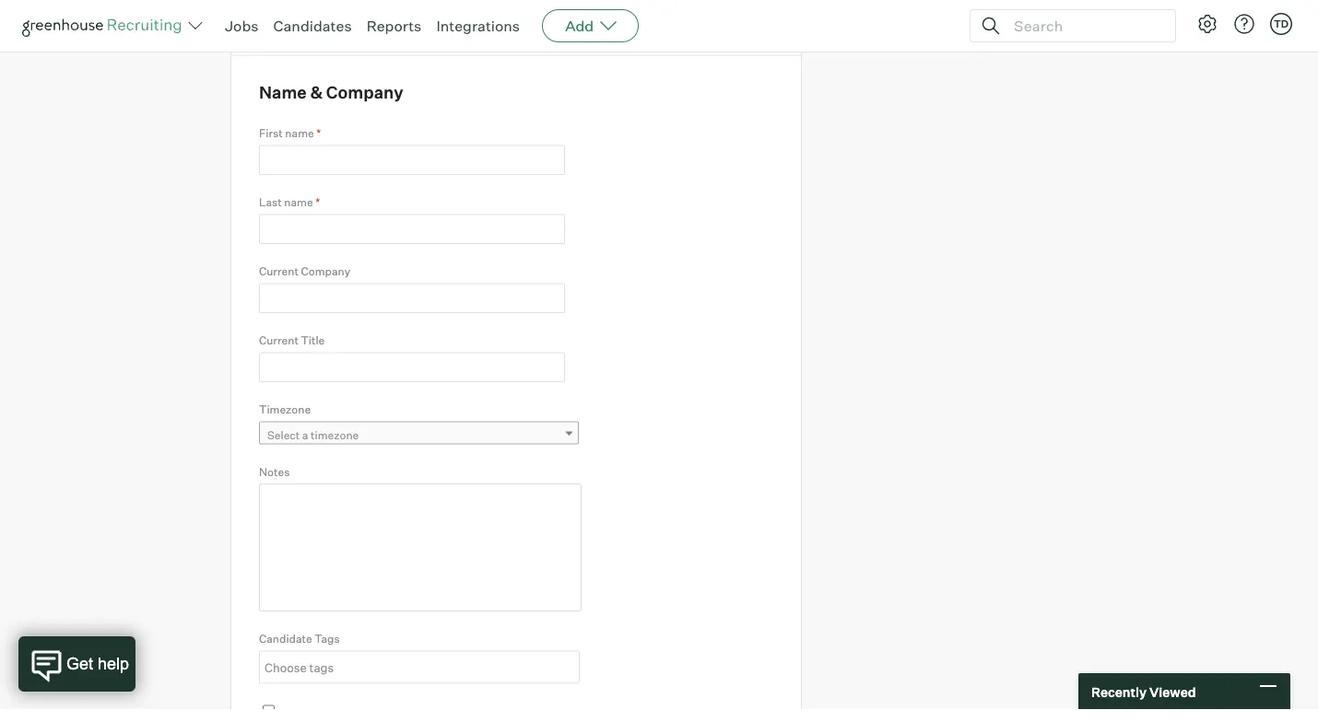 Task type: describe. For each thing, give the bounding box(es) containing it.
candidate
[[259, 632, 312, 646]]

current company
[[259, 265, 351, 278]]

select
[[267, 428, 300, 442]]

Notes text field
[[259, 484, 582, 612]]

jobs link
[[225, 17, 259, 35]]

application review
[[267, 2, 366, 16]]

first name *
[[259, 126, 321, 140]]

Search text field
[[1009, 12, 1159, 39]]

&
[[310, 82, 323, 103]]

configure image
[[1197, 13, 1219, 35]]

a
[[302, 428, 308, 442]]

timezone
[[259, 403, 311, 416]]

recently
[[1091, 684, 1147, 700]]

tags
[[315, 632, 340, 646]]

1 vertical spatial company
[[301, 265, 351, 278]]

timezone
[[311, 428, 359, 442]]

candidates link
[[273, 17, 352, 35]]

review
[[329, 2, 366, 16]]

* for first name *
[[316, 126, 321, 140]]

current for current title
[[259, 334, 299, 347]]

td
[[1274, 18, 1289, 30]]

greenhouse recruiting image
[[22, 15, 188, 37]]

integrations link
[[436, 17, 520, 35]]

title
[[301, 334, 325, 347]]

reports link
[[367, 17, 422, 35]]

Follow candidate checkbox
[[263, 706, 275, 711]]



Task type: locate. For each thing, give the bounding box(es) containing it.
name for last
[[284, 196, 313, 209]]

* right last
[[315, 196, 320, 209]]

current down last
[[259, 265, 299, 278]]

current
[[259, 265, 299, 278], [259, 334, 299, 347]]

1 current from the top
[[259, 265, 299, 278]]

2 current from the top
[[259, 334, 299, 347]]

current for current company
[[259, 265, 299, 278]]

td button
[[1267, 9, 1296, 39]]

notes
[[259, 465, 290, 479]]

jobs
[[225, 17, 259, 35]]

1 vertical spatial current
[[259, 334, 299, 347]]

company
[[326, 82, 403, 103], [301, 265, 351, 278]]

name right last
[[284, 196, 313, 209]]

None text field
[[259, 214, 565, 244], [260, 653, 574, 683], [259, 214, 565, 244], [260, 653, 574, 683]]

0 vertical spatial name
[[285, 126, 314, 140]]

last
[[259, 196, 282, 209]]

company up title
[[301, 265, 351, 278]]

add button
[[542, 9, 639, 42]]

name
[[259, 82, 307, 103]]

current title
[[259, 334, 325, 347]]

1 vertical spatial name
[[284, 196, 313, 209]]

viewed
[[1149, 684, 1196, 700]]

application
[[267, 2, 327, 16]]

add
[[565, 17, 594, 35]]

integrations
[[436, 17, 520, 35]]

last name *
[[259, 196, 320, 209]]

select a timezone
[[267, 428, 359, 442]]

select a timezone link
[[259, 422, 579, 448]]

application review link
[[259, 0, 508, 22]]

*
[[316, 126, 321, 140], [315, 196, 320, 209]]

0 vertical spatial *
[[316, 126, 321, 140]]

1 vertical spatial *
[[315, 196, 320, 209]]

None text field
[[259, 145, 565, 175], [259, 283, 565, 313], [259, 353, 565, 382], [259, 145, 565, 175], [259, 283, 565, 313], [259, 353, 565, 382]]

candidate tags
[[259, 632, 340, 646]]

0 vertical spatial company
[[326, 82, 403, 103]]

candidates
[[273, 17, 352, 35]]

name for first
[[285, 126, 314, 140]]

td button
[[1270, 13, 1292, 35]]

name right first
[[285, 126, 314, 140]]

current left title
[[259, 334, 299, 347]]

company right '&'
[[326, 82, 403, 103]]

name
[[285, 126, 314, 140], [284, 196, 313, 209]]

first
[[259, 126, 283, 140]]

0 vertical spatial current
[[259, 265, 299, 278]]

reports
[[367, 17, 422, 35]]

* for last name *
[[315, 196, 320, 209]]

name & company
[[259, 82, 403, 103]]

recently viewed
[[1091, 684, 1196, 700]]

* down '&'
[[316, 126, 321, 140]]



Task type: vqa. For each thing, say whether or not it's contained in the screenshot.
"Activity Feed" link
no



